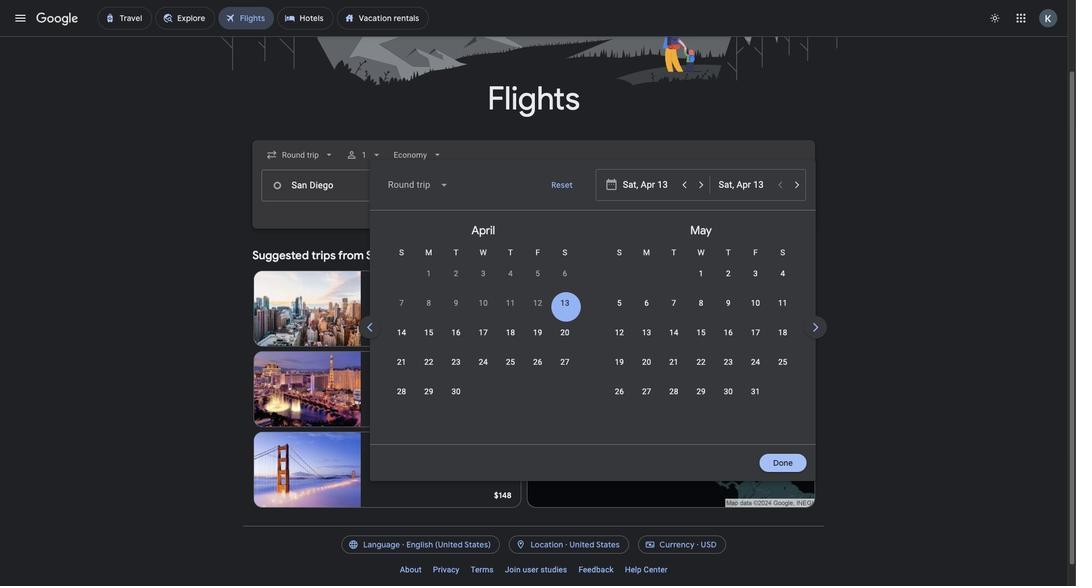 Task type: describe. For each thing, give the bounding box(es) containing it.
tue, may 7 element
[[672, 297, 676, 309]]

vegas
[[386, 361, 412, 372]]

16 for thu, may 16 element
[[724, 328, 733, 337]]

row containing 28
[[388, 381, 470, 413]]

22 for "mon, apr 22" element
[[424, 357, 434, 367]]

$179
[[495, 329, 512, 339]]

m for may
[[643, 248, 650, 257]]

30 for thu, may 30 element on the right
[[724, 387, 733, 396]]

tue, apr 9 element
[[454, 297, 458, 309]]

0 vertical spatial 5 button
[[524, 268, 552, 295]]

m for april
[[425, 248, 432, 257]]

15 for wed, may 15 element
[[697, 328, 706, 337]]

mon, may 20 element
[[642, 356, 651, 368]]

w for april
[[480, 248, 487, 257]]

diego
[[388, 249, 419, 263]]

8 for wed, may 8 element at the right of page
[[699, 298, 704, 308]]

1 horizontal spatial 27 button
[[633, 386, 660, 413]]

row containing 26
[[606, 381, 769, 413]]

sun, may 5 element
[[617, 297, 622, 309]]

wed, may 22 element
[[697, 356, 706, 368]]

help center
[[625, 565, 668, 574]]

privacy link
[[427, 561, 465, 579]]

tue, may 14 element
[[670, 327, 679, 338]]

1 vertical spatial 6 button
[[633, 297, 660, 325]]

privacy
[[433, 565, 460, 574]]

2 28 button from the left
[[660, 386, 688, 413]]

april
[[472, 224, 495, 238]]

destinations
[[755, 251, 802, 261]]

feedback
[[579, 565, 614, 574]]

thu, apr 18 element
[[506, 327, 515, 338]]

13 button inside the april row group
[[552, 297, 579, 325]]

19 for sun, may 19 element
[[615, 357, 624, 367]]

0 horizontal spatial 27 button
[[552, 356, 579, 384]]

thu, apr 25 element
[[506, 356, 515, 368]]

sat, apr 6 element
[[563, 268, 567, 279]]

17 for fri, may 17 element
[[751, 328, 760, 337]]

2 24 button from the left
[[742, 356, 769, 384]]

english
[[406, 540, 433, 550]]

1 30 button from the left
[[443, 386, 470, 413]]

4 t from the left
[[726, 248, 731, 257]]

1 hr 20 min
[[421, 385, 462, 394]]

15 button inside may row group
[[688, 327, 715, 354]]

21 for tue, may 21 "element"
[[670, 357, 679, 367]]

14 for tue, may 14 element
[[670, 328, 679, 337]]

frontier and spirit image
[[370, 304, 379, 313]]

fri, may 17 element
[[751, 327, 760, 338]]

tue, apr 30 element
[[452, 386, 461, 397]]

user
[[523, 565, 539, 574]]

next image
[[802, 314, 830, 341]]

31 button
[[742, 386, 769, 413]]

1 29 button from the left
[[415, 386, 443, 413]]

wed, apr 3 element
[[481, 268, 486, 279]]

trips
[[312, 249, 336, 263]]

5 for sun, may 5 'element'
[[617, 298, 622, 308]]

1 10 button from the left
[[470, 297, 497, 325]]

30 for tue, apr 30 "element"
[[452, 387, 461, 396]]

thu, may 16 element
[[724, 327, 733, 338]]

explore destinations button
[[712, 247, 815, 265]]

4 s from the left
[[781, 248, 785, 257]]

mon, apr 15 element
[[424, 327, 434, 338]]

sat, may 25 element
[[778, 356, 788, 368]]

29 for wed, may 29 element
[[697, 387, 706, 396]]

w for may
[[698, 248, 705, 257]]

2 21 button from the left
[[660, 356, 688, 384]]

mon, apr 22 element
[[424, 356, 434, 368]]

spirit image
[[370, 385, 379, 394]]

1 for 1 hr 20 min
[[421, 385, 426, 394]]

$148
[[494, 490, 512, 500]]

alaska and frontier image
[[370, 465, 379, 474]]

mon, apr 1 element
[[427, 268, 431, 279]]

20 button inside the april row group
[[552, 327, 579, 354]]

0 vertical spatial san
[[366, 249, 386, 263]]

grid inside flight search field
[[374, 215, 1028, 451]]

28 for 'tue, may 28' element
[[670, 387, 679, 396]]

sun, may 19 element
[[615, 356, 624, 368]]

19 for fri, apr 19 element
[[533, 328, 542, 337]]

49
[[429, 304, 438, 313]]

united
[[570, 540, 595, 550]]

3 button for april
[[470, 268, 497, 295]]

wed, apr 17 element
[[479, 327, 488, 338]]

help center link
[[619, 561, 674, 579]]

26 for fri, apr 26 element
[[533, 357, 542, 367]]

2 22 button from the left
[[688, 356, 715, 384]]

Departure text field
[[622, 170, 675, 201]]

12 for sun, may 12 element
[[615, 328, 624, 337]]

wed, may 15 element
[[697, 327, 706, 338]]

9 for tue, apr 9 "element"
[[454, 298, 458, 308]]

about
[[400, 565, 422, 574]]

3 t from the left
[[672, 248, 677, 257]]

york
[[391, 280, 410, 292]]

1 28 button from the left
[[388, 386, 415, 413]]

0 horizontal spatial 26 button
[[524, 356, 552, 384]]

thu, may 9 element
[[726, 297, 731, 309]]

about link
[[394, 561, 427, 579]]

2 23 button from the left
[[715, 356, 742, 384]]

reset
[[552, 180, 573, 190]]

6 for the mon, may 6 element
[[645, 298, 649, 308]]

feb for new
[[370, 293, 383, 302]]

11 – 17
[[385, 454, 412, 463]]

tue, may 28 element
[[670, 386, 679, 397]]

1 16 button from the left
[[443, 327, 470, 354]]

fri, may 24 element
[[751, 356, 760, 368]]

0 vertical spatial 6 button
[[552, 268, 579, 295]]

suggested trips from san diego
[[253, 249, 419, 263]]

may
[[691, 224, 712, 238]]

f for may
[[754, 248, 758, 257]]

row containing 5
[[606, 292, 797, 325]]

row containing 7
[[388, 292, 579, 325]]

22 for wed, may 22 element
[[697, 357, 706, 367]]

20 button inside may row group
[[633, 356, 660, 384]]

sun, apr 21 element
[[397, 356, 406, 368]]

2 10 button from the left
[[742, 297, 769, 325]]

apr
[[370, 454, 382, 463]]

center
[[644, 565, 668, 574]]

1 inside popup button
[[362, 150, 367, 159]]

2 17 button from the left
[[742, 327, 769, 354]]

12 for fri, apr 12 element
[[533, 298, 542, 308]]

sun, may 12 element
[[615, 327, 624, 338]]

united states
[[570, 540, 620, 550]]

new york feb 3 – 10
[[370, 280, 410, 302]]

1 button for april
[[415, 268, 443, 295]]

2 25 button from the left
[[769, 356, 797, 384]]

nonstop
[[383, 385, 414, 394]]

26 for sun, may 26 element
[[615, 387, 624, 396]]

13 for mon, may 13 element
[[642, 328, 651, 337]]

1 21 button from the left
[[388, 356, 415, 384]]

1 14 button from the left
[[388, 327, 415, 354]]

28 for sun, apr 28 element
[[397, 387, 406, 396]]

29 for mon, apr 29 element
[[424, 387, 434, 396]]

join user studies link
[[499, 561, 573, 579]]

1 for wed, may 1 element
[[699, 269, 704, 278]]

7 for 7 hr 49 min
[[413, 304, 417, 313]]

thu, may 2 element
[[726, 268, 731, 279]]

sat, may 4 element
[[781, 268, 785, 279]]

1 for 1 stop
[[383, 304, 388, 313]]

sat, may 18 element
[[778, 327, 788, 338]]

sat, apr 27 element
[[561, 356, 570, 368]]

f for april
[[536, 248, 540, 257]]

(united
[[435, 540, 463, 550]]

hr for york
[[420, 304, 427, 313]]

1 horizontal spatial 5 button
[[606, 297, 633, 325]]

3 button for may
[[742, 268, 769, 295]]

san inside san francisco apr 11 – 17
[[370, 441, 385, 453]]

usd
[[701, 540, 717, 550]]

20 for mon, may 20 element
[[642, 357, 651, 367]]

english (united states)
[[406, 540, 491, 550]]

2 14 button from the left
[[660, 327, 688, 354]]

11 for sat, may 11 element
[[778, 298, 788, 308]]

tue, apr 23 element
[[452, 356, 461, 368]]

wed, apr 10 element
[[479, 297, 488, 309]]

suggested
[[253, 249, 309, 263]]

language
[[363, 540, 400, 550]]

27 for sat, apr 27 element on the bottom of the page
[[561, 357, 570, 367]]

fri, may 10 element
[[751, 297, 760, 309]]

15 button inside the april row group
[[415, 327, 443, 354]]

148 US dollars text field
[[494, 490, 512, 500]]

sat, apr 20 element
[[561, 327, 570, 338]]

fri, apr 19 element
[[533, 327, 542, 338]]

4 for april
[[508, 269, 513, 278]]

0 vertical spatial 19 button
[[524, 327, 552, 354]]

terms link
[[465, 561, 499, 579]]

explore destinations
[[725, 251, 802, 261]]

1 25 button from the left
[[497, 356, 524, 384]]

Departure text field
[[623, 170, 675, 200]]

flights
[[488, 79, 580, 119]]

wed, may 1 element
[[699, 268, 704, 279]]



Task type: vqa. For each thing, say whether or not it's contained in the screenshot.


Task type: locate. For each thing, give the bounding box(es) containing it.
thu, apr 4 element
[[508, 268, 513, 279]]

22 button
[[415, 356, 443, 384], [688, 356, 715, 384]]

3 – 10
[[385, 293, 408, 302]]

1 horizontal spatial 22 button
[[688, 356, 715, 384]]

22 inside may row group
[[697, 357, 706, 367]]

min for new york
[[440, 304, 454, 313]]

1 horizontal spatial 19 button
[[606, 356, 633, 384]]

3 button up fri, may 10 element
[[742, 268, 769, 295]]

13 left tue, may 14 element
[[642, 328, 651, 337]]

1 stop
[[383, 304, 406, 313]]

1 horizontal spatial 6
[[645, 298, 649, 308]]

24 button left thu, apr 25 'element'
[[470, 356, 497, 384]]

2 button for april
[[443, 268, 470, 295]]

0 horizontal spatial 9 button
[[443, 297, 470, 325]]

23 button inside the april row group
[[443, 356, 470, 384]]

8 button up wed, may 15 element
[[688, 297, 715, 325]]

8 left tue, apr 9 "element"
[[427, 298, 431, 308]]

17 button
[[470, 327, 497, 354], [742, 327, 769, 354]]

24 right thu, may 23 element
[[751, 357, 760, 367]]

21 up 18 – 27
[[397, 357, 406, 367]]

2 button for may
[[715, 268, 742, 295]]

2 s from the left
[[563, 248, 568, 257]]

24 for fri, may 24 element
[[751, 357, 760, 367]]

m inside row group
[[643, 248, 650, 257]]

10 right thu, may 9 element
[[751, 298, 760, 308]]

1 horizontal spatial 8 button
[[688, 297, 715, 325]]

21 for sun, apr 21 element
[[397, 357, 406, 367]]

4 button up sat, may 11 element
[[769, 268, 797, 295]]

s up york
[[399, 248, 404, 257]]

7 for tue, may 7 element
[[672, 298, 676, 308]]

s up sat, may 4 element
[[781, 248, 785, 257]]

13 inside may row group
[[642, 328, 651, 337]]

1 horizontal spatial 9
[[726, 298, 731, 308]]

2 horizontal spatial 7
[[672, 298, 676, 308]]

29 inside may row group
[[697, 387, 706, 396]]

0 horizontal spatial 9
[[454, 298, 458, 308]]

15 button up "mon, apr 22" element
[[415, 327, 443, 354]]

20 button up mon, may 27 element
[[633, 356, 660, 384]]

las vegas feb 18 – 27
[[370, 361, 412, 382]]

17 button up the wed, apr 24 element
[[470, 327, 497, 354]]

21 inside may row group
[[670, 357, 679, 367]]

9
[[454, 298, 458, 308], [726, 298, 731, 308]]

1 horizontal spatial 1 button
[[688, 268, 715, 295]]

Return text field
[[719, 170, 771, 200], [718, 170, 771, 201]]

1 29 from the left
[[424, 387, 434, 396]]

0 horizontal spatial 29 button
[[415, 386, 443, 413]]

0 vertical spatial 27 button
[[552, 356, 579, 384]]

19 inside may row group
[[615, 357, 624, 367]]

2 11 from the left
[[778, 298, 788, 308]]

18 button
[[497, 327, 524, 354], [769, 327, 797, 354]]

1 horizontal spatial 2
[[726, 269, 731, 278]]

18 inside may row group
[[778, 328, 788, 337]]

1 15 from the left
[[424, 328, 434, 337]]

location
[[531, 540, 563, 550]]

0 horizontal spatial 11
[[506, 298, 515, 308]]

t
[[454, 248, 459, 257], [508, 248, 513, 257], [672, 248, 677, 257], [726, 248, 731, 257]]

27 left 'tue, may 28' element
[[642, 387, 651, 396]]

1 17 button from the left
[[470, 327, 497, 354]]

1 9 from the left
[[454, 298, 458, 308]]

11 button up thu, apr 18 element
[[497, 297, 524, 325]]

2 15 button from the left
[[688, 327, 715, 354]]

1 horizontal spatial 26 button
[[606, 386, 633, 413]]

tue, apr 2 element
[[454, 268, 458, 279]]

1 s from the left
[[399, 248, 404, 257]]

7 for sun, apr 7 element
[[399, 298, 404, 308]]

done button
[[760, 449, 807, 477]]

1 horizontal spatial w
[[698, 248, 705, 257]]

1 vertical spatial min
[[448, 385, 462, 394]]

1 18 button from the left
[[497, 327, 524, 354]]

1 9 button from the left
[[443, 297, 470, 325]]

1 vertical spatial 5 button
[[606, 297, 633, 325]]

1 horizontal spatial f
[[754, 248, 758, 257]]

wed, apr 24 element
[[479, 356, 488, 368]]

9 button up tue, apr 16 element
[[443, 297, 470, 325]]

1 7 button from the left
[[388, 297, 415, 325]]

25 left fri, apr 26 element
[[506, 357, 515, 367]]

4 for may
[[781, 269, 785, 278]]

24 inside may row group
[[751, 357, 760, 367]]

20 left tue, may 21 "element"
[[642, 357, 651, 367]]

23 left fri, may 24 element
[[724, 357, 733, 367]]

27 button right fri, apr 26 element
[[552, 356, 579, 384]]

14 button up sun, apr 21 element
[[388, 327, 415, 354]]

9 right wed, may 8 element at the right of page
[[726, 298, 731, 308]]

1 horizontal spatial 20 button
[[633, 356, 660, 384]]

12 inside may row group
[[615, 328, 624, 337]]

1 button up wed, may 8 element at the right of page
[[688, 268, 715, 295]]

4 button for may
[[769, 268, 797, 295]]

f inside may row group
[[754, 248, 758, 257]]

0 horizontal spatial 17 button
[[470, 327, 497, 354]]

1 14 from the left
[[397, 328, 406, 337]]

0 horizontal spatial 6
[[563, 269, 567, 278]]

6 right fri, apr 5 element
[[563, 269, 567, 278]]

1 16 from the left
[[452, 328, 461, 337]]

9 button
[[443, 297, 470, 325], [715, 297, 742, 325]]

7
[[399, 298, 404, 308], [672, 298, 676, 308], [413, 304, 417, 313]]

0 horizontal spatial 16 button
[[443, 327, 470, 354]]

feb inside new york feb 3 – 10
[[370, 293, 383, 302]]

4 button for april
[[497, 268, 524, 295]]

5 left the mon, may 6 element
[[617, 298, 622, 308]]

0 vertical spatial 20 button
[[552, 327, 579, 354]]

0 horizontal spatial 16
[[452, 328, 461, 337]]

min for las vegas
[[448, 385, 462, 394]]

23 inside may row group
[[724, 357, 733, 367]]

5 for fri, apr 5 element
[[536, 269, 540, 278]]

feb inside the las vegas feb 18 – 27
[[370, 373, 383, 382]]

2 for may
[[726, 269, 731, 278]]

22 button up wed, may 29 element
[[688, 356, 715, 384]]

9 inside the april row group
[[454, 298, 458, 308]]

1 vertical spatial 6
[[645, 298, 649, 308]]

20 button
[[552, 327, 579, 354], [633, 356, 660, 384]]

2 22 from the left
[[697, 357, 706, 367]]

18 for thu, apr 18 element
[[506, 328, 515, 337]]

1 horizontal spatial 12 button
[[606, 327, 633, 354]]

2 17 from the left
[[751, 328, 760, 337]]

30 inside the april row group
[[452, 387, 461, 396]]

mon, apr 8 element
[[427, 297, 431, 309]]

2 9 from the left
[[726, 298, 731, 308]]

0 horizontal spatial 10
[[479, 298, 488, 308]]

4
[[508, 269, 513, 278], [781, 269, 785, 278]]

15 button up wed, may 22 element
[[688, 327, 715, 354]]

1 15 button from the left
[[415, 327, 443, 354]]

17
[[479, 328, 488, 337], [751, 328, 760, 337]]

row containing 12
[[606, 322, 797, 354]]

0 horizontal spatial f
[[536, 248, 540, 257]]

18 button up thu, apr 25 'element'
[[497, 327, 524, 354]]

1 vertical spatial 19 button
[[606, 356, 633, 384]]

None field
[[262, 145, 339, 165], [389, 145, 448, 165], [379, 171, 458, 199], [262, 145, 339, 165], [389, 145, 448, 165], [379, 171, 458, 199]]

1 horizontal spatial 28
[[670, 387, 679, 396]]

1 f from the left
[[536, 248, 540, 257]]

6 button up mon, may 13 element
[[633, 297, 660, 325]]

19 inside the april row group
[[533, 328, 542, 337]]

s up sat, apr 6 element
[[563, 248, 568, 257]]

2 16 from the left
[[724, 328, 733, 337]]

1 8 button from the left
[[415, 297, 443, 325]]

20 for sat, apr 20 'element'
[[561, 328, 570, 337]]

Flight search field
[[243, 140, 1028, 481]]

10
[[479, 298, 488, 308], [751, 298, 760, 308]]

25 inside the april row group
[[506, 357, 515, 367]]

3 s from the left
[[617, 248, 622, 257]]

13 button up mon, may 20 element
[[633, 327, 660, 354]]

0 horizontal spatial 26
[[533, 357, 542, 367]]

12 button up sun, may 19 element
[[606, 327, 633, 354]]

1 28 from the left
[[397, 387, 406, 396]]

0 vertical spatial 20
[[561, 328, 570, 337]]

1 2 from the left
[[454, 269, 458, 278]]

1 24 from the left
[[479, 357, 488, 367]]

3 for april
[[481, 269, 486, 278]]

0 vertical spatial 13
[[561, 298, 570, 308]]

sun, may 26 element
[[615, 386, 624, 397]]

6 inside the april row group
[[563, 269, 567, 278]]

2 left wed, apr 3 element
[[454, 269, 458, 278]]

14 inside the april row group
[[397, 328, 406, 337]]

3 down explore destinations
[[754, 269, 758, 278]]

1 horizontal spatial 27
[[642, 387, 651, 396]]

previous image
[[356, 314, 384, 341]]

1 vertical spatial 12 button
[[606, 327, 633, 354]]

2 30 from the left
[[724, 387, 733, 396]]

san
[[366, 249, 386, 263], [370, 441, 385, 453]]

18 inside the april row group
[[506, 328, 515, 337]]

1 horizontal spatial 8
[[699, 298, 704, 308]]

19 button
[[524, 327, 552, 354], [606, 356, 633, 384]]

1 vertical spatial 20 button
[[633, 356, 660, 384]]

26 left mon, may 27 element
[[615, 387, 624, 396]]

26 inside may row group
[[615, 387, 624, 396]]

0 vertical spatial hr
[[420, 304, 427, 313]]

sun, apr 28 element
[[397, 386, 406, 397]]

0 horizontal spatial 22
[[424, 357, 434, 367]]

w up wed, apr 3 element
[[480, 248, 487, 257]]

17 left the 179 us dollars text field
[[479, 328, 488, 337]]

mon, apr 29 element
[[424, 386, 434, 397]]

30 right wed, may 29 element
[[724, 387, 733, 396]]

1 horizontal spatial 16 button
[[715, 327, 742, 354]]

suggested trips from san diego region
[[253, 242, 815, 512]]

2 for april
[[454, 269, 458, 278]]

11
[[506, 298, 515, 308], [778, 298, 788, 308]]

27
[[561, 357, 570, 367], [642, 387, 651, 396]]

2 3 button from the left
[[742, 268, 769, 295]]

2 t from the left
[[508, 248, 513, 257]]

28 button right mon, may 27 element
[[660, 386, 688, 413]]

21 inside the april row group
[[397, 357, 406, 367]]

las
[[370, 361, 384, 372]]

1 horizontal spatial 26
[[615, 387, 624, 396]]

17 right thu, may 16 element
[[751, 328, 760, 337]]

explore
[[725, 251, 753, 261]]

4 inside the april row group
[[508, 269, 513, 278]]

25 button
[[497, 356, 524, 384], [769, 356, 797, 384]]

28 inside may row group
[[670, 387, 679, 396]]

12 left sat, apr 13, departure date. element
[[533, 298, 542, 308]]

2 w from the left
[[698, 248, 705, 257]]

1 vertical spatial 13
[[642, 328, 651, 337]]

0 horizontal spatial 6 button
[[552, 268, 579, 295]]

grid
[[374, 215, 1028, 451]]

1 10 from the left
[[479, 298, 488, 308]]

2 feb from the top
[[370, 373, 383, 382]]

sun, apr 7 element
[[399, 297, 404, 309]]

min right mon, apr 29 element
[[448, 385, 462, 394]]

25 right fri, may 24 element
[[778, 357, 788, 367]]

1 18 from the left
[[506, 328, 515, 337]]

1 1 button from the left
[[415, 268, 443, 295]]

8 button
[[415, 297, 443, 325], [688, 297, 715, 325]]

0 horizontal spatial 15
[[424, 328, 434, 337]]

17 inside the april row group
[[479, 328, 488, 337]]

s
[[399, 248, 404, 257], [563, 248, 568, 257], [617, 248, 622, 257], [781, 248, 785, 257]]

10 button up the wed, apr 17 element
[[470, 297, 497, 325]]

1 11 button from the left
[[497, 297, 524, 325]]

2 3 from the left
[[754, 269, 758, 278]]

0 horizontal spatial 21 button
[[388, 356, 415, 384]]

1 horizontal spatial 29 button
[[688, 386, 715, 413]]

22 button up mon, apr 29 element
[[415, 356, 443, 384]]

30 right mon, apr 29 element
[[452, 387, 461, 396]]

25 inside may row group
[[778, 357, 788, 367]]

15 left thu, may 16 element
[[697, 328, 706, 337]]

f
[[536, 248, 540, 257], [754, 248, 758, 257]]

tue, may 21 element
[[670, 356, 679, 368]]

s up sun, may 5 'element'
[[617, 248, 622, 257]]

8 left thu, may 9 element
[[699, 298, 704, 308]]

0 horizontal spatial 8 button
[[415, 297, 443, 325]]

12 button
[[524, 297, 552, 325], [606, 327, 633, 354]]

w inside the april row group
[[480, 248, 487, 257]]

1 vertical spatial 19
[[615, 357, 624, 367]]

2 30 button from the left
[[715, 386, 742, 413]]

0 horizontal spatial 18 button
[[497, 327, 524, 354]]

23 for tue, apr 23 element in the left of the page
[[452, 357, 461, 367]]

f right explore on the right top
[[754, 248, 758, 257]]

24 button
[[470, 356, 497, 384], [742, 356, 769, 384]]

21 right mon, may 20 element
[[670, 357, 679, 367]]

1 23 from the left
[[452, 357, 461, 367]]

19 left mon, may 20 element
[[615, 357, 624, 367]]

25 button left fri, apr 26 element
[[497, 356, 524, 384]]

sun, apr 14 element
[[397, 327, 406, 338]]

t up "tue, apr 2" element
[[454, 248, 459, 257]]

0 horizontal spatial 7 button
[[388, 297, 415, 325]]

3 button
[[470, 268, 497, 295], [742, 268, 769, 295]]

18 button up sat, may 25 element
[[769, 327, 797, 354]]

terms
[[471, 565, 494, 574]]

2 2 button from the left
[[715, 268, 742, 295]]

16 left the wed, apr 17 element
[[452, 328, 461, 337]]

14 button
[[388, 327, 415, 354], [660, 327, 688, 354]]

15 for mon, apr 15 element
[[424, 328, 434, 337]]

15 inside the april row group
[[424, 328, 434, 337]]

fri, apr 12 element
[[533, 297, 542, 309]]

28 button
[[388, 386, 415, 413], [660, 386, 688, 413]]

mon, may 13 element
[[642, 327, 651, 338]]

2 28 from the left
[[670, 387, 679, 396]]

3 inside the april row group
[[481, 269, 486, 278]]

30 inside may row group
[[724, 387, 733, 396]]

join
[[505, 565, 521, 574]]

0 horizontal spatial 13 button
[[552, 297, 579, 325]]

1 2 button from the left
[[443, 268, 470, 295]]

1 vertical spatial 13 button
[[633, 327, 660, 354]]

1 inside may row group
[[699, 269, 704, 278]]

12 button inside the april row group
[[524, 297, 552, 325]]

25 for thu, apr 25 'element'
[[506, 357, 515, 367]]

15 inside may row group
[[697, 328, 706, 337]]

13 button inside may row group
[[633, 327, 660, 354]]

8 for mon, apr 8 element
[[427, 298, 431, 308]]

15 button
[[415, 327, 443, 354], [688, 327, 715, 354]]

18 for sat, may 18 element
[[778, 328, 788, 337]]

1 horizontal spatial 13
[[642, 328, 651, 337]]

1 m from the left
[[425, 248, 432, 257]]

23 button up thu, may 30 element on the right
[[715, 356, 742, 384]]

3 inside may row group
[[754, 269, 758, 278]]

2 29 button from the left
[[688, 386, 715, 413]]

2 24 from the left
[[751, 357, 760, 367]]

1 button for may
[[688, 268, 715, 295]]

fri, may 31 element
[[751, 386, 760, 397]]

4 button
[[497, 268, 524, 295], [769, 268, 797, 295]]

10 button
[[470, 297, 497, 325], [742, 297, 769, 325]]

None text field
[[262, 170, 422, 201]]

2 f from the left
[[754, 248, 758, 257]]

2 vertical spatial 20
[[437, 385, 446, 394]]

feb
[[370, 293, 383, 302], [370, 373, 383, 382]]

21 button
[[388, 356, 415, 384], [660, 356, 688, 384]]

24 for the wed, apr 24 element
[[479, 357, 488, 367]]

1 horizontal spatial 9 button
[[715, 297, 742, 325]]

14
[[397, 328, 406, 337], [670, 328, 679, 337]]

22
[[424, 357, 434, 367], [697, 357, 706, 367]]

thu, apr 11 element
[[506, 297, 515, 309]]

15 down the 7 hr 49 min
[[424, 328, 434, 337]]

25 button right fri, may 24 element
[[769, 356, 797, 384]]

11 inside the april row group
[[506, 298, 515, 308]]

1 horizontal spatial 21
[[670, 357, 679, 367]]

14 inside may row group
[[670, 328, 679, 337]]

5 right thu, apr 4 element
[[536, 269, 540, 278]]

18 right fri, may 17 element
[[778, 328, 788, 337]]

2 15 from the left
[[697, 328, 706, 337]]

6 button
[[552, 268, 579, 295], [633, 297, 660, 325]]

fri, apr 26 element
[[533, 356, 542, 368]]

feedback link
[[573, 561, 619, 579]]

16 inside may row group
[[724, 328, 733, 337]]

16 right wed, may 15 element
[[724, 328, 733, 337]]

19 button up sun, may 26 element
[[606, 356, 633, 384]]

0 vertical spatial 12
[[533, 298, 542, 308]]

reset button
[[538, 171, 587, 199]]

10 button up fri, may 17 element
[[742, 297, 769, 325]]

5 inside 'row'
[[617, 298, 622, 308]]

fri, may 3 element
[[754, 268, 758, 279]]

1 horizontal spatial 18 button
[[769, 327, 797, 354]]

0 horizontal spatial 27
[[561, 357, 570, 367]]

currency
[[660, 540, 695, 550]]

31
[[751, 387, 760, 396]]

3 for may
[[754, 269, 758, 278]]

28 button down 18 – 27
[[388, 386, 415, 413]]

16 inside the april row group
[[452, 328, 461, 337]]

1 horizontal spatial 10
[[751, 298, 760, 308]]

1 inside the april row group
[[427, 269, 431, 278]]

28 inside the april row group
[[397, 387, 406, 396]]

2 1 button from the left
[[688, 268, 715, 295]]

2 8 from the left
[[699, 298, 704, 308]]

20
[[561, 328, 570, 337], [642, 357, 651, 367], [437, 385, 446, 394]]

states)
[[465, 540, 491, 550]]

1 horizontal spatial 18
[[778, 328, 788, 337]]

7 inside the april row group
[[399, 298, 404, 308]]

29
[[424, 387, 434, 396], [697, 387, 706, 396]]

0 horizontal spatial 14 button
[[388, 327, 415, 354]]

1 w from the left
[[480, 248, 487, 257]]

8 inside may row group
[[699, 298, 704, 308]]

1 for mon, apr 1 element
[[427, 269, 431, 278]]

11 inside may row group
[[778, 298, 788, 308]]

help
[[625, 565, 642, 574]]

1 horizontal spatial 2 button
[[715, 268, 742, 295]]

fri, apr 5 element
[[536, 268, 540, 279]]

8 inside the april row group
[[427, 298, 431, 308]]

2 25 from the left
[[778, 357, 788, 367]]

18 right the wed, apr 17 element
[[506, 328, 515, 337]]

9 inside may row group
[[726, 298, 731, 308]]

hr
[[420, 304, 427, 313], [428, 385, 435, 394]]

10 for fri, may 10 element
[[751, 298, 760, 308]]

20 inside the april row group
[[561, 328, 570, 337]]

5 button up sun, may 12 element
[[606, 297, 633, 325]]

0 horizontal spatial 21
[[397, 357, 406, 367]]

1 22 button from the left
[[415, 356, 443, 384]]

22 right tue, may 21 "element"
[[697, 357, 706, 367]]

22 inside the april row group
[[424, 357, 434, 367]]

return text field for departure text field
[[718, 170, 771, 201]]

1
[[362, 150, 367, 159], [427, 269, 431, 278], [699, 269, 704, 278], [383, 304, 388, 313], [421, 385, 426, 394]]

t up tue, may 7 element
[[672, 248, 677, 257]]

thu, may 23 element
[[724, 356, 733, 368]]

0 vertical spatial min
[[440, 304, 454, 313]]

3 left thu, apr 4 element
[[481, 269, 486, 278]]

m up the mon, may 6 element
[[643, 248, 650, 257]]

30 button
[[443, 386, 470, 413], [715, 386, 742, 413]]

1 button
[[342, 141, 387, 169]]

24 inside the april row group
[[479, 357, 488, 367]]

stop
[[390, 304, 406, 313]]

join user studies
[[505, 565, 567, 574]]

row group
[[810, 215, 1028, 440]]

1 23 button from the left
[[443, 356, 470, 384]]

2 14 from the left
[[670, 328, 679, 337]]

san francisco apr 11 – 17
[[370, 441, 429, 463]]

1 vertical spatial 26
[[615, 387, 624, 396]]

10 for the wed, apr 10 element
[[479, 298, 488, 308]]

2 11 button from the left
[[769, 297, 797, 325]]

9 button up thu, may 16 element
[[715, 297, 742, 325]]

row containing 19
[[606, 351, 797, 384]]

main menu image
[[14, 11, 27, 25]]

16 button
[[443, 327, 470, 354], [715, 327, 742, 354]]

4 right wed, apr 3 element
[[508, 269, 513, 278]]

2 10 from the left
[[751, 298, 760, 308]]

1 25 from the left
[[506, 357, 515, 367]]

april row group
[[374, 215, 592, 440]]

1 vertical spatial 26 button
[[606, 386, 633, 413]]

1 horizontal spatial 30 button
[[715, 386, 742, 413]]

1 22 from the left
[[424, 357, 434, 367]]

0 horizontal spatial 4 button
[[497, 268, 524, 295]]

hr left tue, apr 30 "element"
[[428, 385, 435, 394]]

return text field for departure text box on the right top of the page
[[719, 170, 771, 200]]

26 left sat, apr 27 element on the bottom of the page
[[533, 357, 542, 367]]

f inside the april row group
[[536, 248, 540, 257]]

1 horizontal spatial 14 button
[[660, 327, 688, 354]]

13
[[561, 298, 570, 308], [642, 328, 651, 337]]

17 for the wed, apr 17 element
[[479, 328, 488, 337]]

2 7 button from the left
[[660, 297, 688, 325]]

tue, apr 16 element
[[452, 327, 461, 338]]

mon, may 27 element
[[642, 386, 651, 397]]

1 horizontal spatial 23 button
[[715, 356, 742, 384]]

6 inside 'row'
[[645, 298, 649, 308]]

w up wed, may 1 element
[[698, 248, 705, 257]]

13 inside the april row group
[[561, 298, 570, 308]]

mon, may 6 element
[[645, 297, 649, 309]]

1 horizontal spatial 28 button
[[660, 386, 688, 413]]

1 24 button from the left
[[470, 356, 497, 384]]

23
[[452, 357, 461, 367], [724, 357, 733, 367]]

states
[[596, 540, 620, 550]]

1 horizontal spatial 6 button
[[633, 297, 660, 325]]

27 inside may row group
[[642, 387, 651, 396]]

179 US dollars text field
[[495, 329, 512, 339]]

5 button up fri, apr 12 element
[[524, 268, 552, 295]]

29 right sun, apr 28 element
[[424, 387, 434, 396]]

feb down las
[[370, 373, 383, 382]]

1 feb from the top
[[370, 293, 383, 302]]

26 button
[[524, 356, 552, 384], [606, 386, 633, 413]]

min left tue, apr 9 "element"
[[440, 304, 454, 313]]

1 horizontal spatial 15 button
[[688, 327, 715, 354]]

2 18 from the left
[[778, 328, 788, 337]]

grid containing april
[[374, 215, 1028, 451]]

1 4 button from the left
[[497, 268, 524, 295]]

2 8 button from the left
[[688, 297, 715, 325]]

1 4 from the left
[[508, 269, 513, 278]]

1 horizontal spatial 16
[[724, 328, 733, 337]]

1 horizontal spatial 25
[[778, 357, 788, 367]]

sat, may 11 element
[[778, 297, 788, 309]]

row containing 14
[[388, 322, 579, 354]]

1 3 button from the left
[[470, 268, 497, 295]]

wed, may 8 element
[[699, 297, 704, 309]]

sat, apr 13, departure date. element
[[561, 297, 570, 309]]

4 button up thu, apr 11 element
[[497, 268, 524, 295]]

san right from
[[366, 249, 386, 263]]

23 button
[[443, 356, 470, 384], [715, 356, 742, 384]]

2 button up tue, apr 9 "element"
[[443, 268, 470, 295]]

14 for sun, apr 14 element
[[397, 328, 406, 337]]

1 horizontal spatial hr
[[428, 385, 435, 394]]

11 left fri, apr 12 element
[[506, 298, 515, 308]]

6
[[563, 269, 567, 278], [645, 298, 649, 308]]

23 left the wed, apr 24 element
[[452, 357, 461, 367]]

1 horizontal spatial 3 button
[[742, 268, 769, 295]]

16 button up tue, apr 23 element in the left of the page
[[443, 327, 470, 354]]

7 inside may row group
[[672, 298, 676, 308]]

1 3 from the left
[[481, 269, 486, 278]]

27 inside the april row group
[[561, 357, 570, 367]]

29 button right sun, apr 28 element
[[415, 386, 443, 413]]

1 horizontal spatial 11 button
[[769, 297, 797, 325]]

0 vertical spatial 13 button
[[552, 297, 579, 325]]

2 2 from the left
[[726, 269, 731, 278]]

0 horizontal spatial 20
[[437, 385, 446, 394]]

1 horizontal spatial 11
[[778, 298, 788, 308]]

wed, may 29 element
[[697, 386, 706, 397]]

3
[[481, 269, 486, 278], [754, 269, 758, 278]]

18
[[506, 328, 515, 337], [778, 328, 788, 337]]

29 button
[[415, 386, 443, 413], [688, 386, 715, 413]]

27 for mon, may 27 element
[[642, 387, 651, 396]]

1 horizontal spatial 29
[[697, 387, 706, 396]]

16 for tue, apr 16 element
[[452, 328, 461, 337]]

20 right fri, apr 19 element
[[561, 328, 570, 337]]

1 11 from the left
[[506, 298, 515, 308]]

2 4 button from the left
[[769, 268, 797, 295]]

10 inside the april row group
[[479, 298, 488, 308]]

may row group
[[592, 215, 810, 440]]

studies
[[541, 565, 567, 574]]

1 t from the left
[[454, 248, 459, 257]]

done
[[773, 458, 793, 468]]

10 inside may row group
[[751, 298, 760, 308]]

1 8 from the left
[[427, 298, 431, 308]]

11 for thu, apr 11 element
[[506, 298, 515, 308]]

1 horizontal spatial 22
[[697, 357, 706, 367]]

1 30 from the left
[[452, 387, 461, 396]]

29 inside the april row group
[[424, 387, 434, 396]]

1 horizontal spatial 4 button
[[769, 268, 797, 295]]

m inside the april row group
[[425, 248, 432, 257]]

17 inside may row group
[[751, 328, 760, 337]]

thu, may 30 element
[[724, 386, 733, 397]]

11 button up sat, may 18 element
[[769, 297, 797, 325]]

2 16 button from the left
[[715, 327, 742, 354]]

5
[[536, 269, 540, 278], [617, 298, 622, 308]]

w inside may row group
[[698, 248, 705, 257]]

2 23 from the left
[[724, 357, 733, 367]]

27 right fri, apr 26 element
[[561, 357, 570, 367]]

2 m from the left
[[643, 248, 650, 257]]

francisco
[[388, 441, 429, 453]]

2 button up thu, may 9 element
[[715, 268, 742, 295]]

feb for las
[[370, 373, 383, 382]]

2 inside may row group
[[726, 269, 731, 278]]

2 21 from the left
[[670, 357, 679, 367]]

12 button inside may row group
[[606, 327, 633, 354]]

28 right mon, may 27 element
[[670, 387, 679, 396]]

san up apr
[[370, 441, 385, 453]]

13 for sat, apr 13, departure date. element
[[561, 298, 570, 308]]

0 horizontal spatial 12 button
[[524, 297, 552, 325]]

1 button up mon, apr 8 element
[[415, 268, 443, 295]]

4 inside may row group
[[781, 269, 785, 278]]

18 – 27
[[385, 373, 412, 382]]

30 button right wed, may 29 element
[[715, 386, 742, 413]]

0 vertical spatial 6
[[563, 269, 567, 278]]

1 17 from the left
[[479, 328, 488, 337]]

1 horizontal spatial 17
[[751, 328, 760, 337]]

1 horizontal spatial 7
[[413, 304, 417, 313]]

hr for vegas
[[428, 385, 435, 394]]

new
[[370, 280, 389, 292]]

2
[[454, 269, 458, 278], [726, 269, 731, 278]]

0 horizontal spatial 14
[[397, 328, 406, 337]]

0 horizontal spatial 5
[[536, 269, 540, 278]]

2 4 from the left
[[781, 269, 785, 278]]

feb up frontier and spirit icon on the left bottom of page
[[370, 293, 383, 302]]

23 for thu, may 23 element
[[724, 357, 733, 367]]

20 inside suggested trips from san diego "region"
[[437, 385, 446, 394]]

20 inside may row group
[[642, 357, 651, 367]]

26 inside the april row group
[[533, 357, 542, 367]]

0 horizontal spatial 12
[[533, 298, 542, 308]]

2 18 button from the left
[[769, 327, 797, 354]]

7 inside suggested trips from san diego "region"
[[413, 304, 417, 313]]

9 for thu, may 9 element
[[726, 298, 731, 308]]

6 for sat, apr 6 element
[[563, 269, 567, 278]]

0 horizontal spatial 1 button
[[415, 268, 443, 295]]

2 9 button from the left
[[715, 297, 742, 325]]

1 horizontal spatial 10 button
[[742, 297, 769, 325]]

change appearance image
[[982, 5, 1009, 32]]

1 horizontal spatial 30
[[724, 387, 733, 396]]

5 inside the april row group
[[536, 269, 540, 278]]

1 21 from the left
[[397, 357, 406, 367]]

16
[[452, 328, 461, 337], [724, 328, 733, 337]]

25 for sat, may 25 element
[[778, 357, 788, 367]]

7 hr 49 min
[[413, 304, 454, 313]]

from
[[338, 249, 364, 263]]

23 inside the april row group
[[452, 357, 461, 367]]

row
[[415, 258, 579, 295], [688, 258, 797, 295], [388, 292, 579, 325], [606, 292, 797, 325], [388, 322, 579, 354], [606, 322, 797, 354], [388, 351, 579, 384], [606, 351, 797, 384], [388, 381, 470, 413], [606, 381, 769, 413]]

12 inside the april row group
[[533, 298, 542, 308]]

2 29 from the left
[[697, 387, 706, 396]]

row containing 21
[[388, 351, 579, 384]]

2 inside the april row group
[[454, 269, 458, 278]]

28
[[397, 387, 406, 396], [670, 387, 679, 396]]

7 button up tue, may 14 element
[[660, 297, 688, 325]]

23 button up tue, apr 30 "element"
[[443, 356, 470, 384]]

0 horizontal spatial m
[[425, 248, 432, 257]]

19 right thu, apr 18 element
[[533, 328, 542, 337]]



